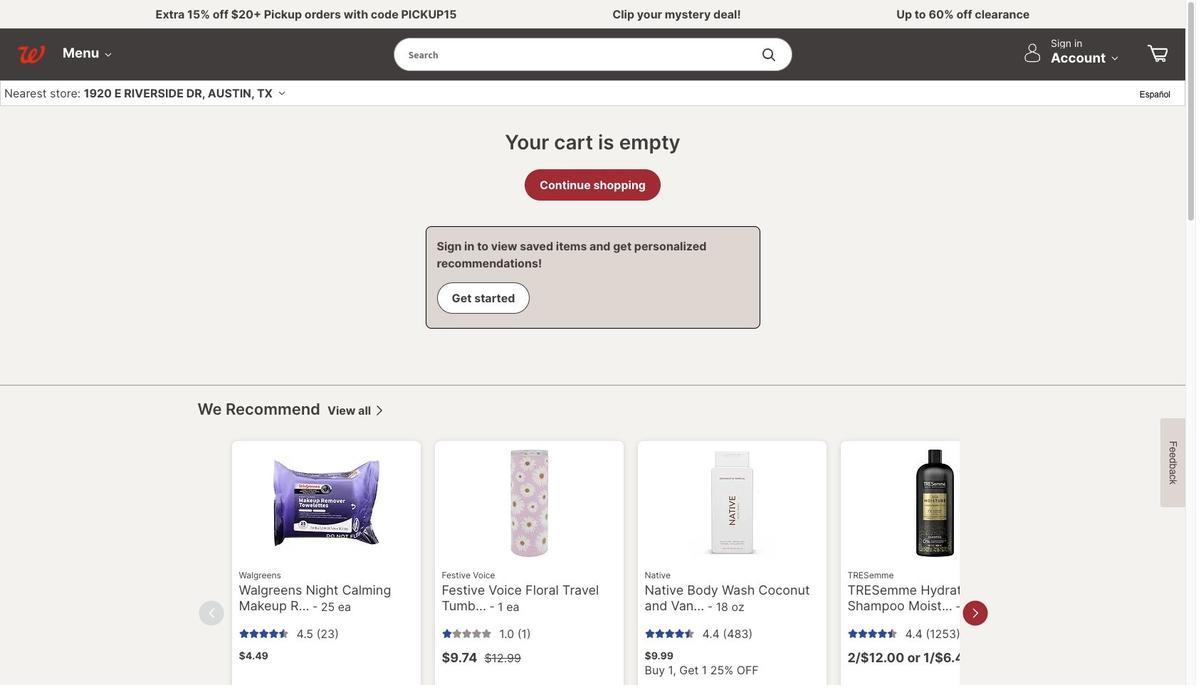 Task type: vqa. For each thing, say whether or not it's contained in the screenshot.
apt/suite/other optional TEXT BOX
no



Task type: locate. For each thing, give the bounding box(es) containing it.
region
[[198, 386, 1196, 686]]

festive voice floral travel tumbler image
[[474, 448, 584, 559]]

arrow right image
[[970, 603, 981, 624]]

tresemme hydrating shampoo moisture rich image
[[880, 448, 990, 559]]

Search by keyword or item number text field
[[394, 38, 764, 70]]

2 4.4 out of 5 image from the left
[[848, 629, 898, 638]]

native body wash coconut and vanilla image
[[677, 448, 787, 559]]

main content
[[0, 106, 1186, 385]]

1 4.4 out of 5 image from the left
[[645, 629, 695, 638]]

1 horizontal spatial 4.4 out of 5 image
[[848, 629, 898, 638]]

1.0 out of 5 image
[[442, 629, 492, 638]]

4.4 out of 5 image for native body wash coconut and vanilla image
[[645, 629, 695, 638]]

4.4 out of 5 image
[[645, 629, 695, 638], [848, 629, 898, 638]]

walgreens: trusted since 1901 image
[[18, 46, 45, 63]]

0 horizontal spatial 4.4 out of 5 image
[[645, 629, 695, 638]]



Task type: describe. For each thing, give the bounding box(es) containing it.
walgreens night calming makeup remover towelettes image
[[271, 448, 381, 559]]

4.4 out of 5 image for tresemme hydrating shampoo moisture rich image
[[848, 629, 898, 638]]

4.5 out of 5 image
[[239, 629, 289, 638]]

arrow right image
[[374, 405, 385, 417]]

search image
[[762, 47, 776, 62]]



